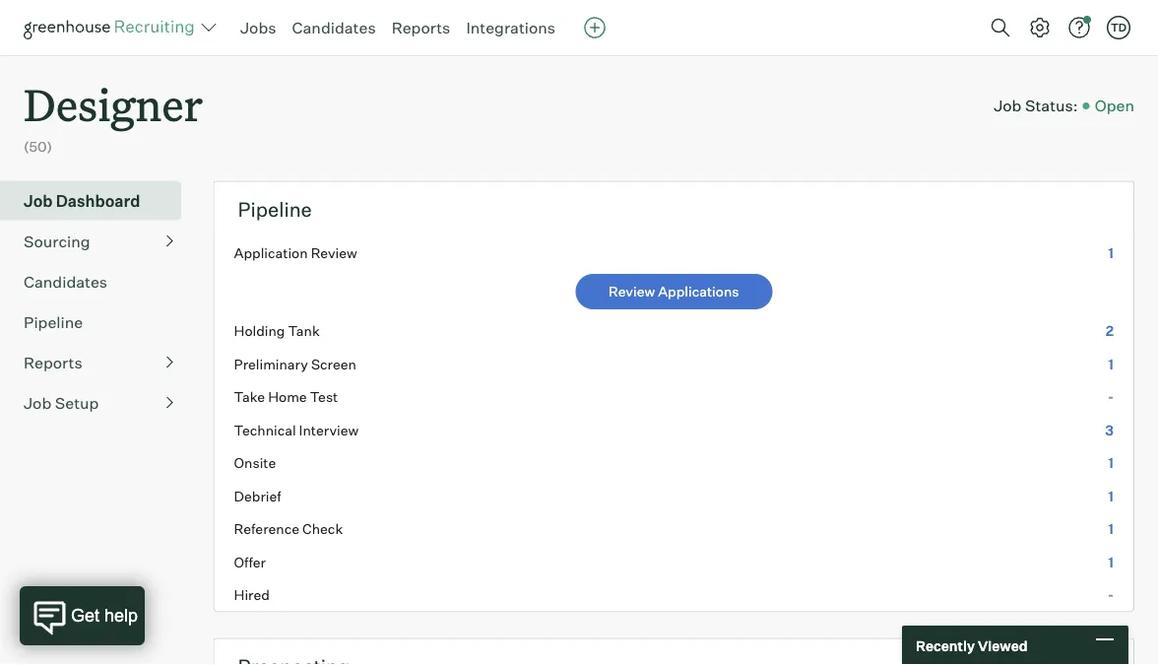 Task type: vqa. For each thing, say whether or not it's contained in the screenshot.


Task type: locate. For each thing, give the bounding box(es) containing it.
0 vertical spatial job
[[994, 96, 1022, 115]]

check
[[303, 520, 343, 538]]

technical
[[234, 421, 296, 439]]

interview
[[299, 421, 359, 439]]

reports
[[392, 18, 451, 37], [24, 352, 83, 372]]

candidates
[[292, 18, 376, 37], [24, 272, 108, 291]]

5 1 from the top
[[1109, 520, 1114, 538]]

job left status:
[[994, 96, 1022, 115]]

review left the applications
[[609, 283, 655, 300]]

2 1 from the top
[[1109, 355, 1114, 373]]

open
[[1095, 96, 1135, 115]]

pipeline link
[[24, 310, 173, 334]]

sourcing
[[24, 231, 90, 251]]

1 for debrief
[[1109, 487, 1114, 505]]

1 vertical spatial -
[[1108, 586, 1114, 604]]

jobs
[[240, 18, 276, 37]]

review right application
[[311, 244, 357, 261]]

pipeline
[[238, 197, 312, 221], [24, 312, 83, 332]]

reference
[[234, 520, 300, 538]]

onsite
[[234, 454, 276, 472]]

1 - from the top
[[1108, 388, 1114, 406]]

reports link left integrations
[[392, 18, 451, 37]]

0 horizontal spatial pipeline
[[24, 312, 83, 332]]

reports link up job setup link
[[24, 350, 173, 374]]

reports left integrations
[[392, 18, 451, 37]]

sourcing link
[[24, 229, 173, 253]]

designer link
[[24, 55, 203, 137]]

job left setup
[[24, 393, 51, 413]]

jobs link
[[240, 18, 276, 37]]

candidates right the jobs link
[[292, 18, 376, 37]]

1 horizontal spatial pipeline
[[238, 197, 312, 221]]

candidates link down sourcing link
[[24, 270, 173, 293]]

1 horizontal spatial reports
[[392, 18, 451, 37]]

4 1 from the top
[[1109, 487, 1114, 505]]

pipeline up application
[[238, 197, 312, 221]]

job up sourcing
[[24, 191, 53, 211]]

-
[[1108, 388, 1114, 406], [1108, 586, 1114, 604]]

0 vertical spatial -
[[1108, 388, 1114, 406]]

applications
[[658, 283, 739, 300]]

job setup link
[[24, 391, 173, 415]]

0 horizontal spatial candidates link
[[24, 270, 173, 293]]

1 vertical spatial - link
[[214, 579, 1134, 612]]

status:
[[1026, 96, 1079, 115]]

0 horizontal spatial candidates
[[24, 272, 108, 291]]

review applications link
[[576, 274, 773, 310]]

1 horizontal spatial candidates
[[292, 18, 376, 37]]

6 1 from the top
[[1109, 553, 1114, 571]]

application review
[[234, 244, 357, 261]]

candidates link right the jobs link
[[292, 18, 376, 37]]

job
[[994, 96, 1022, 115], [24, 191, 53, 211], [24, 393, 51, 413]]

job setup
[[24, 393, 99, 413]]

1 vertical spatial candidates link
[[24, 270, 173, 293]]

reference check
[[234, 520, 343, 538]]

1 vertical spatial pipeline
[[24, 312, 83, 332]]

review
[[311, 244, 357, 261], [609, 283, 655, 300]]

preliminary screen
[[234, 355, 357, 373]]

2 - from the top
[[1108, 586, 1114, 604]]

pipeline down sourcing
[[24, 312, 83, 332]]

candidates down sourcing
[[24, 272, 108, 291]]

0 vertical spatial review
[[311, 244, 357, 261]]

- link
[[214, 381, 1134, 414], [214, 579, 1134, 612]]

0 horizontal spatial reports
[[24, 352, 83, 372]]

td button
[[1104, 12, 1135, 43]]

3 1 from the top
[[1109, 454, 1114, 472]]

0 vertical spatial pipeline
[[238, 197, 312, 221]]

0 vertical spatial reports link
[[392, 18, 451, 37]]

job dashboard link
[[24, 189, 173, 213]]

1 for onsite
[[1109, 454, 1114, 472]]

0 vertical spatial candidates link
[[292, 18, 376, 37]]

reports up job setup
[[24, 352, 83, 372]]

0 horizontal spatial reports link
[[24, 350, 173, 374]]

1
[[1109, 244, 1114, 261], [1109, 355, 1114, 373], [1109, 454, 1114, 472], [1109, 487, 1114, 505], [1109, 520, 1114, 538], [1109, 553, 1114, 571]]

1 vertical spatial job
[[24, 191, 53, 211]]

1 1 from the top
[[1109, 244, 1114, 261]]

recently viewed
[[916, 637, 1028, 654]]

integrations
[[466, 18, 556, 37]]

integrations link
[[466, 18, 556, 37]]

1 horizontal spatial review
[[609, 283, 655, 300]]

candidates link
[[292, 18, 376, 37], [24, 270, 173, 293]]

0 vertical spatial reports
[[392, 18, 451, 37]]

viewed
[[978, 637, 1028, 654]]

2 - link from the top
[[214, 579, 1134, 612]]

reports link
[[392, 18, 451, 37], [24, 350, 173, 374]]

2 vertical spatial job
[[24, 393, 51, 413]]

screen
[[311, 355, 357, 373]]

0 vertical spatial - link
[[214, 381, 1134, 414]]

0 horizontal spatial review
[[311, 244, 357, 261]]



Task type: describe. For each thing, give the bounding box(es) containing it.
holding tank
[[234, 322, 320, 340]]

1 for preliminary screen
[[1109, 355, 1114, 373]]

job for job setup
[[24, 393, 51, 413]]

holding
[[234, 322, 285, 340]]

debrief
[[234, 487, 281, 505]]

tank
[[288, 322, 320, 340]]

configure image
[[1029, 16, 1052, 39]]

job for job dashboard
[[24, 191, 53, 211]]

1 for offer
[[1109, 553, 1114, 571]]

- for 1st - link from the top
[[1108, 388, 1114, 406]]

job dashboard
[[24, 191, 140, 211]]

job for job status:
[[994, 96, 1022, 115]]

job status:
[[994, 96, 1079, 115]]

- for second - link from the top
[[1108, 586, 1114, 604]]

1 horizontal spatial candidates link
[[292, 18, 376, 37]]

1 - link from the top
[[214, 381, 1134, 414]]

td button
[[1107, 16, 1131, 39]]

application
[[234, 244, 308, 261]]

dashboard
[[56, 191, 140, 211]]

2
[[1106, 322, 1114, 340]]

1 horizontal spatial reports link
[[392, 18, 451, 37]]

1 for application review
[[1109, 244, 1114, 261]]

recently
[[916, 637, 975, 654]]

1 vertical spatial candidates
[[24, 272, 108, 291]]

1 vertical spatial reports
[[24, 352, 83, 372]]

review applications
[[609, 283, 739, 300]]

1 vertical spatial reports link
[[24, 350, 173, 374]]

1 vertical spatial review
[[609, 283, 655, 300]]

technical interview
[[234, 421, 359, 439]]

designer (50)
[[24, 75, 203, 155]]

0 vertical spatial candidates
[[292, 18, 376, 37]]

greenhouse recruiting image
[[24, 16, 201, 39]]

setup
[[55, 393, 99, 413]]

offer
[[234, 553, 266, 571]]

preliminary
[[234, 355, 308, 373]]

1 for reference check
[[1109, 520, 1114, 538]]

designer
[[24, 75, 203, 133]]

3
[[1106, 421, 1114, 439]]

(50)
[[24, 138, 52, 155]]

td
[[1111, 21, 1127, 34]]

search image
[[989, 16, 1013, 39]]



